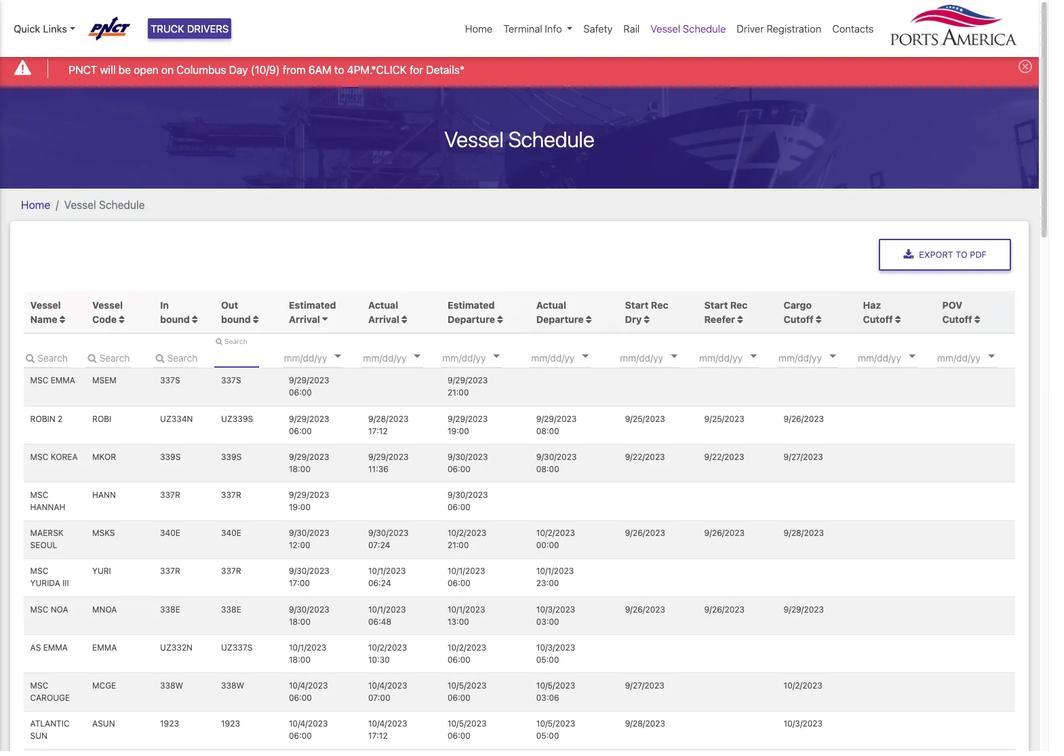 Task type: vqa. For each thing, say whether or not it's contained in the screenshot.


Task type: locate. For each thing, give the bounding box(es) containing it.
10/2/2023 10:30
[[368, 642, 407, 665]]

1 horizontal spatial 340e
[[221, 528, 242, 538]]

339s down uz334n
[[160, 452, 181, 462]]

uz339s
[[221, 414, 253, 424]]

2 9/25/2023 from the left
[[705, 414, 745, 424]]

msc korea
[[30, 452, 78, 462]]

1 vertical spatial 05:00
[[537, 731, 559, 741]]

10/2/2023 21:00
[[448, 528, 487, 550]]

1 vertical spatial 19:00
[[289, 502, 311, 512]]

1 10/4/2023 06:00 from the top
[[289, 680, 328, 703]]

05:00 inside 10/5/2023 05:00
[[537, 731, 559, 741]]

reefer
[[705, 313, 735, 325]]

1 10/5/2023 06:00 from the top
[[448, 680, 487, 703]]

msc up robin
[[30, 375, 48, 386]]

2 horizontal spatial cutoff
[[943, 313, 973, 325]]

339s
[[160, 452, 181, 462], [221, 452, 242, 462]]

start inside start rec reefer
[[705, 299, 728, 311]]

noa
[[51, 604, 68, 614]]

mnoa
[[92, 604, 117, 614]]

msc inside msc hannah
[[30, 490, 48, 500]]

1 horizontal spatial open calendar image
[[414, 355, 421, 358]]

0 horizontal spatial 339s
[[160, 452, 181, 462]]

0 horizontal spatial arrival
[[289, 313, 320, 325]]

10/1/2023 up 06:48
[[368, 604, 406, 614]]

0 horizontal spatial 338e
[[160, 604, 180, 614]]

1 horizontal spatial 9/29/2023 19:00
[[448, 414, 488, 436]]

338w down uz332n
[[160, 680, 183, 691]]

17:12
[[368, 426, 388, 436], [368, 731, 388, 741]]

start for reefer
[[705, 299, 728, 311]]

338e up uz332n
[[160, 604, 180, 614]]

1 vertical spatial 10/5/2023 06:00
[[448, 719, 487, 741]]

msc for msc emma
[[30, 375, 48, 386]]

start up dry
[[625, 299, 649, 311]]

9/29/2023 18:00
[[289, 452, 329, 474]]

departure up 9/29/2023 21:00
[[448, 313, 495, 325]]

2 21:00 from the top
[[448, 540, 469, 550]]

19:00 up 9/30/2023 12:00
[[289, 502, 311, 512]]

seoul
[[30, 540, 57, 550]]

0 horizontal spatial 338w
[[160, 680, 183, 691]]

truck drivers link
[[148, 18, 232, 39]]

in
[[160, 299, 169, 311]]

2 horizontal spatial vessel schedule
[[651, 22, 726, 35]]

9/28/2023 17:12
[[368, 414, 409, 436]]

1 18:00 from the top
[[289, 464, 311, 474]]

07:24
[[368, 540, 390, 550]]

1 vertical spatial schedule
[[509, 126, 595, 152]]

actual inside actual departure
[[537, 299, 566, 311]]

0 vertical spatial home
[[465, 22, 493, 35]]

10/1/2023 13:00
[[448, 604, 485, 627]]

19:00 down 9/29/2023 21:00
[[448, 426, 469, 436]]

mm/dd/yy field up 9/29/2023 21:00
[[441, 347, 523, 368]]

1 arrival from the left
[[289, 313, 320, 325]]

mm/dd/yy field
[[283, 347, 364, 368], [362, 347, 443, 368], [441, 347, 523, 368], [530, 347, 611, 368], [619, 347, 700, 368]]

9/29/2023 06:00
[[289, 375, 329, 398], [289, 414, 329, 436]]

truck
[[151, 22, 184, 35]]

msc up "carouge" on the left bottom of page
[[30, 680, 48, 691]]

00:00
[[537, 540, 559, 550]]

17:12 up 9/29/2023 11:36 on the left bottom
[[368, 426, 388, 436]]

2 start from the left
[[705, 299, 728, 311]]

1 horizontal spatial departure
[[537, 313, 584, 325]]

rec for start rec reefer
[[731, 299, 748, 311]]

0 horizontal spatial 1923
[[160, 719, 179, 729]]

departure up open calendar icon at the top right
[[537, 313, 584, 325]]

contacts link
[[827, 16, 880, 42]]

0 horizontal spatial home link
[[21, 199, 50, 211]]

vessel schedule
[[651, 22, 726, 35], [445, 126, 595, 152], [64, 199, 145, 211]]

0 horizontal spatial vessel schedule
[[64, 199, 145, 211]]

open calendar image
[[335, 355, 342, 358], [414, 355, 421, 358], [494, 355, 500, 358]]

0 horizontal spatial actual
[[368, 299, 398, 311]]

9/29/2023 19:00 down 9/29/2023 18:00
[[289, 490, 329, 512]]

2 vertical spatial 18:00
[[289, 655, 311, 665]]

1 vertical spatial 9/28/2023
[[784, 528, 824, 538]]

hann
[[92, 490, 116, 500]]

10/4/2023 06:00 for 17:12
[[289, 719, 328, 741]]

10/2/2023 for 10:30
[[368, 642, 407, 652]]

21:00 inside "10/2/2023 21:00"
[[448, 540, 469, 550]]

9/30/2023 06:00
[[448, 452, 488, 474], [448, 490, 488, 512]]

emma right as at the left of the page
[[43, 642, 68, 652]]

10/1/2023 up the 06:24
[[368, 566, 406, 576]]

as
[[30, 642, 41, 652]]

0 horizontal spatial rec
[[651, 299, 669, 311]]

1 horizontal spatial rec
[[731, 299, 748, 311]]

1 horizontal spatial actual
[[537, 299, 566, 311]]

1 vertical spatial 17:12
[[368, 731, 388, 741]]

0 vertical spatial 18:00
[[289, 464, 311, 474]]

2 vertical spatial 10/3/2023
[[784, 719, 823, 729]]

9/30/2023 07:24
[[368, 528, 409, 550]]

vessel
[[651, 22, 681, 35], [445, 126, 504, 152], [64, 199, 96, 211], [30, 299, 61, 311], [92, 299, 123, 311]]

4 msc from the top
[[30, 566, 48, 576]]

msc up the yurida at the left
[[30, 566, 48, 576]]

bound inside out bound
[[221, 313, 251, 325]]

(10/9)
[[251, 63, 280, 76]]

1 17:12 from the top
[[368, 426, 388, 436]]

estimated departure
[[448, 299, 495, 325]]

2 338e from the left
[[221, 604, 241, 614]]

msc left noa
[[30, 604, 48, 614]]

cutoff down pov
[[943, 313, 973, 325]]

10/4/2023
[[289, 680, 328, 691], [368, 680, 407, 691], [289, 719, 328, 729], [368, 719, 407, 729]]

0 vertical spatial 08:00
[[537, 426, 560, 436]]

1 estimated from the left
[[289, 299, 336, 311]]

0 horizontal spatial departure
[[448, 313, 495, 325]]

1 cutoff from the left
[[784, 313, 814, 325]]

2 337s from the left
[[221, 375, 241, 386]]

bound down out
[[221, 313, 251, 325]]

0 horizontal spatial 340e
[[160, 528, 180, 538]]

safety
[[584, 22, 613, 35]]

rec inside start rec reefer
[[731, 299, 748, 311]]

18:00 inside 9/29/2023 18:00
[[289, 464, 311, 474]]

None field
[[24, 347, 69, 368], [86, 347, 131, 368], [154, 347, 198, 368], [215, 347, 259, 368], [24, 347, 69, 368], [86, 347, 131, 368], [154, 347, 198, 368], [215, 347, 259, 368]]

18:00 inside '9/30/2023 18:00'
[[289, 616, 311, 627]]

2 10/5/2023 06:00 from the top
[[448, 719, 487, 741]]

2 arrival from the left
[[368, 313, 399, 325]]

2 9/30/2023 06:00 from the top
[[448, 490, 488, 512]]

robin
[[30, 414, 55, 424]]

03:00
[[537, 616, 559, 627]]

1 vertical spatial 9/29/2023 06:00
[[289, 414, 329, 436]]

mm/dd/yy field down actual arrival
[[362, 347, 443, 368]]

2 vertical spatial 9/28/2023
[[625, 719, 666, 729]]

1 horizontal spatial 9/22/2023
[[705, 452, 745, 462]]

1 horizontal spatial 9/25/2023
[[705, 414, 745, 424]]

1 vertical spatial 10/4/2023 06:00
[[289, 719, 328, 741]]

download image
[[904, 249, 914, 260]]

for
[[410, 63, 423, 76]]

2 bound from the left
[[221, 313, 251, 325]]

17:00
[[289, 578, 310, 588]]

start
[[625, 299, 649, 311], [705, 299, 728, 311]]

msc hannah
[[30, 490, 65, 512]]

06:24
[[368, 578, 391, 588]]

0 horizontal spatial estimated
[[289, 299, 336, 311]]

1 21:00 from the top
[[448, 388, 469, 398]]

08:00
[[537, 426, 560, 436], [537, 464, 560, 474]]

korea
[[51, 452, 78, 462]]

rec inside the start rec dry
[[651, 299, 669, 311]]

05:00 inside 10/3/2023 05:00
[[537, 655, 559, 665]]

msc inside 'msc carouge'
[[30, 680, 48, 691]]

yurida
[[30, 578, 60, 588]]

mm/dd/yy field down actual departure
[[530, 347, 611, 368]]

1 337s from the left
[[160, 375, 180, 386]]

0 vertical spatial home link
[[460, 16, 498, 42]]

08:00 inside 9/30/2023 08:00
[[537, 464, 560, 474]]

arrival for actual arrival
[[368, 313, 399, 325]]

cutoff for cargo
[[784, 313, 814, 325]]

mm/dd/yy field for 1st open calendar image from the right
[[441, 347, 523, 368]]

337s
[[160, 375, 180, 386], [221, 375, 241, 386]]

17:12 for 9/28/2023 17:12
[[368, 426, 388, 436]]

0 horizontal spatial start
[[625, 299, 649, 311]]

contacts
[[833, 22, 874, 35]]

0 horizontal spatial bound
[[160, 313, 190, 325]]

10/1/2023 for 06:00
[[448, 566, 485, 576]]

1 horizontal spatial arrival
[[368, 313, 399, 325]]

1 horizontal spatial 338w
[[221, 680, 244, 691]]

haz
[[863, 299, 881, 311]]

0 horizontal spatial home
[[21, 199, 50, 211]]

1 vertical spatial 18:00
[[289, 616, 311, 627]]

mm/dd/yy field for second open calendar image from right
[[362, 347, 443, 368]]

10/1/2023 for 18:00
[[289, 642, 327, 652]]

1 08:00 from the top
[[537, 426, 560, 436]]

1 9/30/2023 06:00 from the top
[[448, 452, 488, 474]]

emma up 2
[[51, 375, 75, 386]]

21:00 for 9/29/2023 21:00
[[448, 388, 469, 398]]

18:00 inside 10/1/2023 18:00
[[289, 655, 311, 665]]

rec
[[651, 299, 669, 311], [731, 299, 748, 311]]

339s down uz339s
[[221, 452, 242, 462]]

2 340e from the left
[[221, 528, 242, 538]]

1 horizontal spatial home
[[465, 22, 493, 35]]

1 rec from the left
[[651, 299, 669, 311]]

06:00 inside 10/1/2023 06:00
[[448, 578, 471, 588]]

close image
[[1019, 60, 1033, 73]]

schedule
[[683, 22, 726, 35], [509, 126, 595, 152], [99, 199, 145, 211]]

10/1/2023 down '9/30/2023 18:00'
[[289, 642, 327, 652]]

2 08:00 from the top
[[537, 464, 560, 474]]

10/1/2023 06:48
[[368, 604, 406, 627]]

asun
[[92, 719, 115, 729]]

2 horizontal spatial open calendar image
[[494, 355, 500, 358]]

2 departure from the left
[[537, 313, 584, 325]]

0 vertical spatial 9/29/2023 19:00
[[448, 414, 488, 436]]

estimated inside estimated departure
[[448, 299, 495, 311]]

cutoff down "cargo"
[[784, 313, 814, 325]]

2 mm/dd/yy field from the left
[[362, 347, 443, 368]]

08:00 up 9/30/2023 08:00
[[537, 426, 560, 436]]

2 rec from the left
[[731, 299, 748, 311]]

05:00 down "03:06"
[[537, 731, 559, 741]]

338w down uz337s
[[221, 680, 244, 691]]

5 mm/dd/yy field from the left
[[619, 347, 700, 368]]

2 cutoff from the left
[[863, 313, 893, 325]]

05:00 for 10/3/2023 05:00
[[537, 655, 559, 665]]

1 horizontal spatial 1923
[[221, 719, 240, 729]]

bound inside in bound
[[160, 313, 190, 325]]

on
[[161, 63, 174, 76]]

vessel schedule link
[[645, 16, 732, 42]]

4 mm/dd/yy field from the left
[[530, 347, 611, 368]]

home
[[465, 22, 493, 35], [21, 199, 50, 211]]

atlantic sun
[[30, 719, 70, 741]]

0 vertical spatial 10/5/2023 06:00
[[448, 680, 487, 703]]

vessel schedule inside vessel schedule link
[[651, 22, 726, 35]]

2
[[58, 414, 63, 424]]

rec up reefer
[[731, 299, 748, 311]]

2 open calendar image from the left
[[414, 355, 421, 358]]

1 vertical spatial home link
[[21, 199, 50, 211]]

05:00 for 10/5/2023 05:00
[[537, 731, 559, 741]]

terminal info
[[504, 22, 562, 35]]

actual inside actual arrival
[[368, 299, 398, 311]]

msc for msc noa
[[30, 604, 48, 614]]

arrival
[[289, 313, 320, 325], [368, 313, 399, 325]]

2 9/29/2023 06:00 from the top
[[289, 414, 329, 436]]

0 vertical spatial 9/30/2023 06:00
[[448, 452, 488, 474]]

mm/dd/yy field down 'estimated arrival'
[[283, 347, 364, 368]]

0 horizontal spatial 9/27/2023
[[625, 680, 665, 691]]

9/30/2023
[[448, 452, 488, 462], [537, 452, 577, 462], [448, 490, 488, 500], [289, 528, 329, 538], [368, 528, 409, 538], [289, 566, 329, 576], [289, 604, 329, 614]]

mcge
[[92, 680, 116, 691]]

10/1/2023 up 13:00 at the left bottom
[[448, 604, 485, 614]]

0 horizontal spatial 9/22/2023
[[625, 452, 665, 462]]

1 msc from the top
[[30, 375, 48, 386]]

start inside the start rec dry
[[625, 299, 649, 311]]

10/5/2023 06:00 for 10/4/2023 17:12
[[448, 719, 487, 741]]

2 vertical spatial schedule
[[99, 199, 145, 211]]

1 bound from the left
[[160, 313, 190, 325]]

1 actual from the left
[[368, 299, 398, 311]]

17:12 down 07:00
[[368, 731, 388, 741]]

mm/dd/yy field down dry
[[619, 347, 700, 368]]

1 vertical spatial 08:00
[[537, 464, 560, 474]]

emma for msc emma
[[51, 375, 75, 386]]

6 msc from the top
[[30, 680, 48, 691]]

0 vertical spatial 21:00
[[448, 388, 469, 398]]

3 18:00 from the top
[[289, 655, 311, 665]]

17:12 inside 10/4/2023 17:12
[[368, 731, 388, 741]]

10/2/2023
[[448, 528, 487, 538], [537, 528, 575, 538], [368, 642, 407, 652], [448, 642, 487, 652], [784, 680, 823, 691]]

338e up uz337s
[[221, 604, 241, 614]]

1 start from the left
[[625, 299, 649, 311]]

0 vertical spatial 9/29/2023 06:00
[[289, 375, 329, 398]]

5 msc from the top
[[30, 604, 48, 614]]

1 horizontal spatial home link
[[460, 16, 498, 42]]

06:00 inside 10/2/2023 06:00
[[448, 655, 471, 665]]

from
[[283, 63, 306, 76]]

08:00 down 9/29/2023 08:00 at the right of the page
[[537, 464, 560, 474]]

pov cutoff
[[943, 299, 973, 325]]

msc
[[30, 375, 48, 386], [30, 452, 48, 462], [30, 490, 48, 500], [30, 566, 48, 576], [30, 604, 48, 614], [30, 680, 48, 691]]

10/2/2023 for 06:00
[[448, 642, 487, 652]]

10/1/2023 up 23:00
[[537, 566, 574, 576]]

9/30/2023 06:00 for 9/29/2023 19:00
[[448, 490, 488, 512]]

2 1923 from the left
[[221, 719, 240, 729]]

quick
[[14, 22, 40, 35]]

0 horizontal spatial schedule
[[99, 199, 145, 211]]

1 vertical spatial vessel schedule
[[445, 126, 595, 152]]

1 horizontal spatial cutoff
[[863, 313, 893, 325]]

10/2/2023 06:00
[[448, 642, 487, 665]]

1 departure from the left
[[448, 313, 495, 325]]

1 horizontal spatial 9/27/2023
[[784, 452, 823, 462]]

2 17:12 from the top
[[368, 731, 388, 741]]

0 vertical spatial vessel schedule
[[651, 22, 726, 35]]

start up reefer
[[705, 299, 728, 311]]

1 vertical spatial 10/3/2023
[[537, 642, 576, 652]]

cutoff down haz
[[863, 313, 893, 325]]

1 9/22/2023 from the left
[[625, 452, 665, 462]]

21:00 inside 9/29/2023 21:00
[[448, 388, 469, 398]]

2 actual from the left
[[537, 299, 566, 311]]

3 mm/dd/yy field from the left
[[441, 347, 523, 368]]

1 vertical spatial 21:00
[[448, 540, 469, 550]]

21:00
[[448, 388, 469, 398], [448, 540, 469, 550]]

10/5/2023 06:00 for 10/4/2023 07:00
[[448, 680, 487, 703]]

0 vertical spatial 17:12
[[368, 426, 388, 436]]

rec for start rec dry
[[651, 299, 669, 311]]

2 05:00 from the top
[[537, 731, 559, 741]]

info
[[545, 22, 562, 35]]

2 339s from the left
[[221, 452, 242, 462]]

1 horizontal spatial 339s
[[221, 452, 242, 462]]

10/2/2023 for 21:00
[[448, 528, 487, 538]]

1 horizontal spatial 338e
[[221, 604, 241, 614]]

arrival inside 'estimated arrival'
[[289, 313, 320, 325]]

08:00 for 9/30/2023 08:00
[[537, 464, 560, 474]]

day
[[229, 63, 248, 76]]

driver registration link
[[732, 16, 827, 42]]

0 horizontal spatial cutoff
[[784, 313, 814, 325]]

msc left korea
[[30, 452, 48, 462]]

9/30/2023 08:00
[[537, 452, 577, 474]]

05:00 up 10/5/2023 03:06
[[537, 655, 559, 665]]

1 05:00 from the top
[[537, 655, 559, 665]]

1 vertical spatial 9/30/2023 06:00
[[448, 490, 488, 512]]

start for dry
[[625, 299, 649, 311]]

9/28/2023
[[368, 414, 409, 424], [784, 528, 824, 538], [625, 719, 666, 729]]

1 horizontal spatial vessel schedule
[[445, 126, 595, 152]]

emma down the mnoa
[[92, 642, 117, 652]]

340e
[[160, 528, 180, 538], [221, 528, 242, 538]]

bound for in
[[160, 313, 190, 325]]

0 horizontal spatial 9/29/2023 19:00
[[289, 490, 329, 512]]

0 vertical spatial 10/4/2023 06:00
[[289, 680, 328, 703]]

17:12 inside 9/28/2023 17:12
[[368, 426, 388, 436]]

10/4/2023 07:00
[[368, 680, 407, 703]]

cargo
[[784, 299, 812, 311]]

0 horizontal spatial 9/25/2023
[[625, 414, 665, 424]]

1 338e from the left
[[160, 604, 180, 614]]

1 9/29/2023 06:00 from the top
[[289, 375, 329, 398]]

06:00
[[289, 388, 312, 398], [289, 426, 312, 436], [448, 464, 471, 474], [448, 502, 471, 512], [448, 578, 471, 588], [448, 655, 471, 665], [289, 693, 312, 703], [448, 693, 471, 703], [289, 731, 312, 741], [448, 731, 471, 741]]

mkor
[[92, 452, 116, 462]]

2 msc from the top
[[30, 452, 48, 462]]

337s up uz339s
[[221, 375, 241, 386]]

2 horizontal spatial 9/28/2023
[[784, 528, 824, 538]]

bound down in
[[160, 313, 190, 325]]

1 horizontal spatial estimated
[[448, 299, 495, 311]]

338w
[[160, 680, 183, 691], [221, 680, 244, 691]]

cutoff for haz
[[863, 313, 893, 325]]

9/27/2023
[[784, 452, 823, 462], [625, 680, 665, 691]]

337s up uz334n
[[160, 375, 180, 386]]

1 horizontal spatial schedule
[[509, 126, 595, 152]]

0 horizontal spatial open calendar image
[[335, 355, 342, 358]]

1 mm/dd/yy field from the left
[[283, 347, 364, 368]]

0 vertical spatial 05:00
[[537, 655, 559, 665]]

0 vertical spatial 9/28/2023
[[368, 414, 409, 424]]

0 vertical spatial 19:00
[[448, 426, 469, 436]]

msc up hannah
[[30, 490, 48, 500]]

actual for actual arrival
[[368, 299, 398, 311]]

estimated arrival
[[289, 299, 336, 325]]

1 horizontal spatial 337s
[[221, 375, 241, 386]]

3 cutoff from the left
[[943, 313, 973, 325]]

0 horizontal spatial 337s
[[160, 375, 180, 386]]

9/29/2023 19:00 down 9/29/2023 21:00
[[448, 414, 488, 436]]

2 10/4/2023 06:00 from the top
[[289, 719, 328, 741]]

2 18:00 from the top
[[289, 616, 311, 627]]

3 msc from the top
[[30, 490, 48, 500]]

1 vertical spatial home
[[21, 199, 50, 211]]

rec left start rec reefer
[[651, 299, 669, 311]]

2 estimated from the left
[[448, 299, 495, 311]]

1 horizontal spatial start
[[705, 299, 728, 311]]

1 horizontal spatial bound
[[221, 313, 251, 325]]

0 vertical spatial schedule
[[683, 22, 726, 35]]

9/29/2023 06:00 for 337s
[[289, 375, 329, 398]]

0 vertical spatial 10/3/2023
[[537, 604, 576, 614]]

08:00 inside 9/29/2023 08:00
[[537, 426, 560, 436]]

10/1/2023 down "10/2/2023 21:00"
[[448, 566, 485, 576]]

msc inside msc yurida iii
[[30, 566, 48, 576]]

1 339s from the left
[[160, 452, 181, 462]]



Task type: describe. For each thing, give the bounding box(es) containing it.
12:00
[[289, 540, 310, 550]]

atlantic
[[30, 719, 70, 729]]

driver registration
[[737, 22, 822, 35]]

13:00
[[448, 616, 469, 627]]

0 horizontal spatial 9/28/2023
[[368, 414, 409, 424]]

links
[[43, 22, 67, 35]]

1 338w from the left
[[160, 680, 183, 691]]

as emma
[[30, 642, 68, 652]]

2 horizontal spatial schedule
[[683, 22, 726, 35]]

pnct will be open on columbus day (10/9) from 6am to 4pm.*click for details* link
[[69, 61, 465, 78]]

open calendar image
[[582, 355, 589, 358]]

2 9/22/2023 from the left
[[705, 452, 745, 462]]

rail link
[[618, 16, 645, 42]]

18:00 for 9/30/2023 18:00
[[289, 616, 311, 627]]

in bound
[[160, 299, 192, 325]]

1 horizontal spatial 19:00
[[448, 426, 469, 436]]

iii
[[62, 578, 69, 588]]

actual for actual departure
[[537, 299, 566, 311]]

10/5/2023 03:06
[[537, 680, 575, 703]]

9/30/2023 06:00 for 9/29/2023 18:00
[[448, 452, 488, 474]]

0 horizontal spatial 19:00
[[289, 502, 311, 512]]

msc carouge
[[30, 680, 70, 703]]

pnct will be open on columbus day (10/9) from 6am to 4pm.*click for details* alert
[[0, 50, 1039, 87]]

9/29/2023 06:00 for uz339s
[[289, 414, 329, 436]]

1 vertical spatial 9/29/2023 19:00
[[289, 490, 329, 512]]

mm/dd/yy field for first open calendar image
[[283, 347, 364, 368]]

will
[[100, 63, 116, 76]]

10/4/2023 06:00 for 07:00
[[289, 680, 328, 703]]

code
[[92, 313, 117, 325]]

10/5/2023 05:00
[[537, 719, 575, 741]]

pnct
[[69, 63, 97, 76]]

to
[[334, 63, 344, 76]]

11:36
[[368, 464, 389, 474]]

yuri
[[92, 566, 111, 576]]

2 vertical spatial vessel schedule
[[64, 199, 145, 211]]

10/1/2023 for 06:48
[[368, 604, 406, 614]]

3 open calendar image from the left
[[494, 355, 500, 358]]

08:00 for 9/29/2023 08:00
[[537, 426, 560, 436]]

actual arrival
[[368, 299, 399, 325]]

10/1/2023 23:00
[[537, 566, 574, 588]]

pov
[[943, 299, 963, 311]]

quick links link
[[14, 21, 75, 36]]

rail
[[624, 22, 640, 35]]

maersk seoul
[[30, 528, 64, 550]]

departure for estimated
[[448, 313, 495, 325]]

sun
[[30, 731, 47, 741]]

10/2/2023 for 00:00
[[537, 528, 575, 538]]

uz337s
[[221, 642, 253, 652]]

carouge
[[30, 693, 70, 703]]

drivers
[[187, 22, 229, 35]]

9/30/2023 18:00
[[289, 604, 329, 627]]

10/2/2023 00:00
[[537, 528, 575, 550]]

be
[[119, 63, 131, 76]]

maersk
[[30, 528, 64, 538]]

estimated for arrival
[[289, 299, 336, 311]]

msc emma
[[30, 375, 75, 386]]

driver
[[737, 22, 764, 35]]

registration
[[767, 22, 822, 35]]

details*
[[426, 63, 465, 76]]

4pm.*click
[[347, 63, 407, 76]]

1 340e from the left
[[160, 528, 180, 538]]

9/29/2023 11:36
[[368, 452, 409, 474]]

msc for msc carouge
[[30, 680, 48, 691]]

pnct will be open on columbus day (10/9) from 6am to 4pm.*click for details*
[[69, 63, 465, 76]]

0 vertical spatial 9/27/2023
[[784, 452, 823, 462]]

start rec reefer
[[705, 299, 748, 325]]

terminal info link
[[498, 16, 578, 42]]

1 1923 from the left
[[160, 719, 179, 729]]

mm/dd/yy field for open calendar icon at the top right
[[530, 347, 611, 368]]

robi
[[92, 414, 111, 424]]

1 horizontal spatial 9/28/2023
[[625, 719, 666, 729]]

10/3/2023 for 05:00
[[537, 642, 576, 652]]

10/3/2023 05:00
[[537, 642, 576, 665]]

10/1/2023 06:24
[[368, 566, 406, 588]]

10/1/2023 for 13:00
[[448, 604, 485, 614]]

name
[[30, 313, 57, 325]]

1 open calendar image from the left
[[335, 355, 342, 358]]

17:12 for 10/4/2023 17:12
[[368, 731, 388, 741]]

msc for msc korea
[[30, 452, 48, 462]]

truck drivers
[[151, 22, 229, 35]]

start rec dry
[[625, 299, 669, 325]]

10/4/2023 17:12
[[368, 719, 407, 741]]

msem
[[92, 375, 117, 386]]

bound for out
[[221, 313, 251, 325]]

06:48
[[368, 616, 392, 627]]

6am
[[309, 63, 332, 76]]

18:00 for 9/29/2023 18:00
[[289, 464, 311, 474]]

18:00 for 10/1/2023 18:00
[[289, 655, 311, 665]]

1 9/25/2023 from the left
[[625, 414, 665, 424]]

msc for msc hannah
[[30, 490, 48, 500]]

estimated for departure
[[448, 299, 495, 311]]

uz332n
[[160, 642, 193, 652]]

dry
[[625, 313, 642, 325]]

out bound
[[221, 299, 253, 325]]

10/1/2023 for 06:24
[[368, 566, 406, 576]]

03:06
[[537, 693, 559, 703]]

haz cutoff
[[863, 299, 893, 325]]

cutoff for pov
[[943, 313, 973, 325]]

10/1/2023 for 23:00
[[537, 566, 574, 576]]

9/30/2023 12:00
[[289, 528, 329, 550]]

1 vertical spatial 9/27/2023
[[625, 680, 665, 691]]

msc noa
[[30, 604, 68, 614]]

msc for msc yurida iii
[[30, 566, 48, 576]]

21:00 for 10/2/2023 21:00
[[448, 540, 469, 550]]

quick links
[[14, 22, 67, 35]]

10/1/2023 06:00
[[448, 566, 485, 588]]

uz334n
[[160, 414, 193, 424]]

arrival for estimated arrival
[[289, 313, 320, 325]]

emma for as emma
[[43, 642, 68, 652]]

9/30/2023 17:00
[[289, 566, 329, 588]]

departure for actual
[[537, 313, 584, 325]]

safety link
[[578, 16, 618, 42]]

10/3/2023 for 03:00
[[537, 604, 576, 614]]

robin 2
[[30, 414, 63, 424]]

out
[[221, 299, 238, 311]]

10/1/2023 18:00
[[289, 642, 327, 665]]

2 338w from the left
[[221, 680, 244, 691]]

10/3/2023 03:00
[[537, 604, 576, 627]]

cargo cutoff
[[784, 299, 814, 325]]



